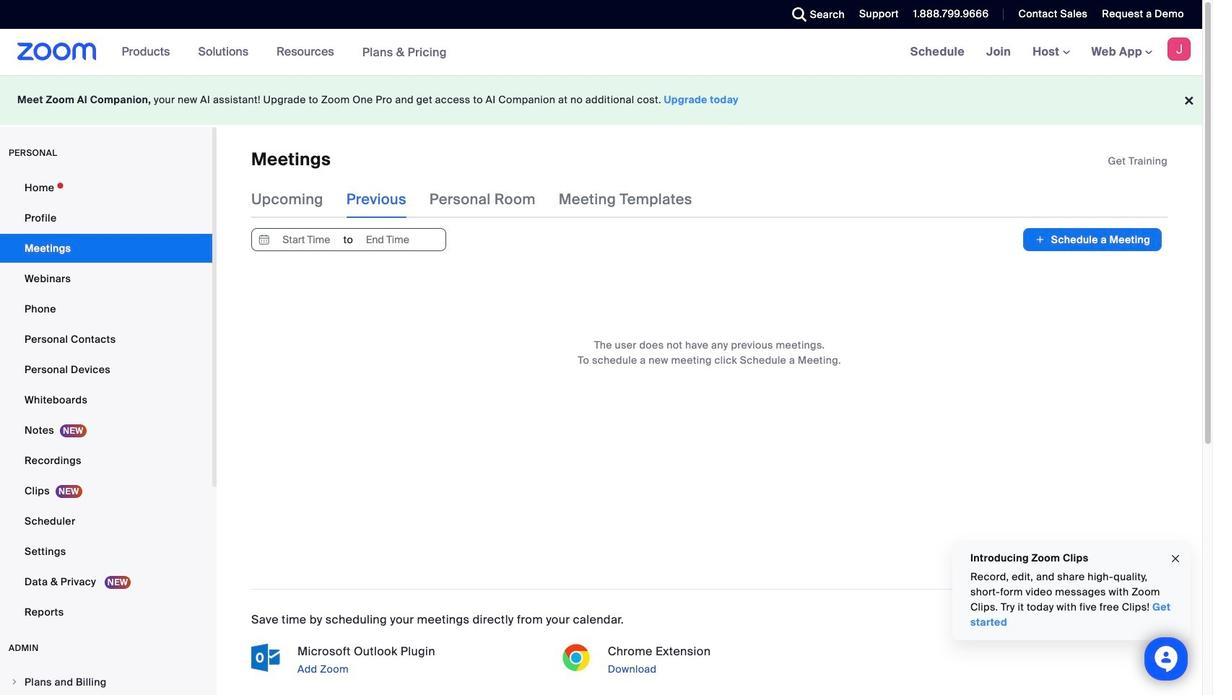 Task type: vqa. For each thing, say whether or not it's contained in the screenshot.
the clip
no



Task type: describe. For each thing, give the bounding box(es) containing it.
tabs of meeting tab list
[[251, 181, 716, 218]]

close image
[[1170, 551, 1182, 567]]

zoom logo image
[[17, 43, 97, 61]]

date image
[[256, 229, 273, 251]]

add image
[[1036, 233, 1046, 247]]



Task type: locate. For each thing, give the bounding box(es) containing it.
Date Range Picker End field
[[354, 229, 421, 251]]

application
[[1109, 154, 1168, 168]]

meetings navigation
[[900, 29, 1203, 76]]

right image
[[10, 678, 19, 687]]

personal menu menu
[[0, 173, 212, 629]]

banner
[[0, 29, 1203, 76]]

menu item
[[0, 669, 212, 696]]

profile picture image
[[1168, 38, 1191, 61]]

Date Range Picker Start field
[[273, 229, 340, 251]]

footer
[[0, 75, 1203, 125]]

product information navigation
[[111, 29, 458, 76]]



